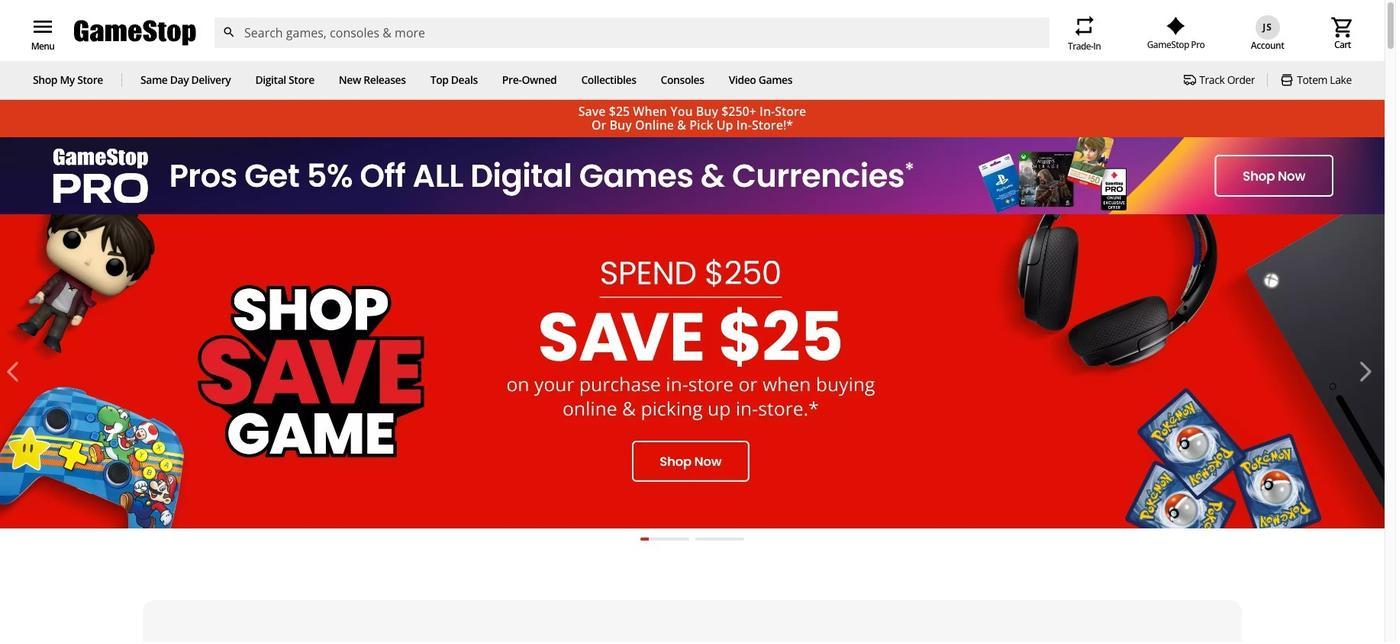 Task type: vqa. For each thing, say whether or not it's contained in the screenshot.
Microsoft Xbox Series X Console icon
no



Task type: locate. For each thing, give the bounding box(es) containing it.
tab list
[[633, 532, 752, 553]]

save $25 when you buy $250+ in-store image
[[0, 214, 1385, 529]]

None search field
[[214, 18, 1050, 48]]



Task type: describe. For each thing, give the bounding box(es) containing it.
gamestop pro icon image
[[1167, 17, 1186, 35]]

Search games, consoles & more search field
[[244, 18, 1022, 48]]

pro 5% digital image
[[0, 138, 1385, 214]]

gamestop image
[[74, 18, 196, 48]]



